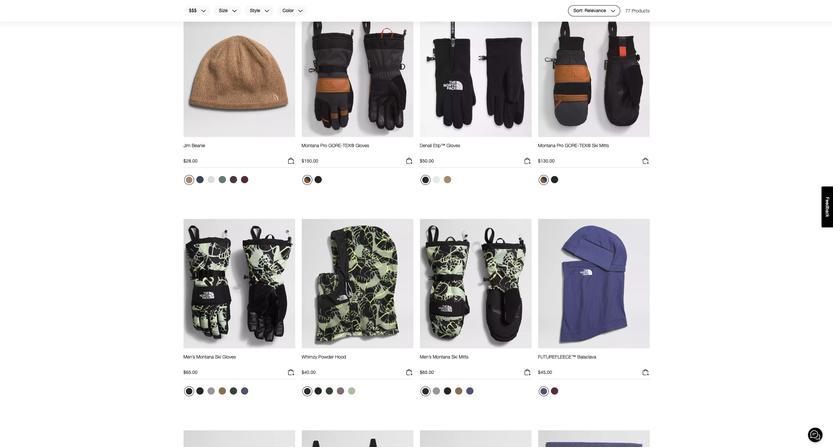 Task type: locate. For each thing, give the bounding box(es) containing it.
cave blue image left boysenberry icon
[[540, 389, 547, 395]]

tnf medium grey heather image
[[433, 388, 440, 395]]

TNF Black radio
[[313, 175, 323, 185], [549, 175, 560, 185], [195, 387, 205, 397], [313, 387, 323, 397]]

2 tnf black hands small print radio from the left
[[302, 387, 312, 397]]

tnf black image for tnf black radio related to $40.00
[[314, 388, 322, 395]]

1 horizontal spatial $65.00
[[420, 370, 434, 376]]

1 vertical spatial tnf black radio
[[442, 387, 453, 397]]

gore- up $150.00 dropdown button
[[329, 143, 343, 149]]

cave blue radio right pine needle icon in the bottom left of the page
[[239, 387, 250, 397]]

0 horizontal spatial tnf black hands small print radio
[[184, 387, 194, 397]]

tnf black hands small print radio left tnf medium grey heather icon
[[421, 387, 430, 397]]

tex® inside montana pro gore-tex® gloves button
[[343, 143, 354, 149]]

futurefleece™ balaclava
[[538, 355, 596, 360]]

asphalt grey/leather brown image for $130.00
[[540, 177, 547, 184]]

asphalt grey/leather brown image down $130.00
[[540, 177, 547, 184]]

Misty Sage radio
[[346, 387, 357, 397]]

2 men's from the left
[[420, 355, 432, 360]]

Almond Butter radio
[[442, 175, 453, 185]]

0 horizontal spatial $65.00
[[183, 370, 197, 376]]

cave blue image for left cave blue option
[[241, 388, 248, 395]]

cave blue radio left boysenberry icon
[[539, 387, 549, 397]]

0 horizontal spatial gloves
[[222, 355, 236, 360]]

asphalt grey/leather brown image
[[304, 177, 311, 184], [540, 177, 547, 184]]

e
[[825, 200, 830, 203], [825, 203, 830, 205]]

tnf light grey heather image
[[207, 176, 215, 184]]

a
[[825, 210, 830, 213]]

1 $65.00 from the left
[[183, 370, 197, 376]]

tnf black image right asphalt grey/leather brown option
[[551, 176, 558, 184]]

TNF Light Grey Heather radio
[[206, 175, 216, 185]]

tnf black image for tnf black option to the top
[[422, 177, 429, 184]]

$65.00
[[183, 370, 197, 376], [420, 370, 434, 376]]

asphalt grey/leather brown image inside option
[[540, 177, 547, 184]]

color
[[283, 8, 294, 13]]

tnf black radio left utility brown icon
[[442, 387, 453, 397]]

$65.00 for men's montana ski mitts
[[420, 370, 434, 376]]

tnf black hands small print image left tnf medium grey heather icon
[[422, 389, 429, 395]]

Boysenberry Heather radio
[[239, 175, 250, 185]]

Asphalt Grey/Leather Brown radio
[[302, 175, 312, 185]]

ski
[[592, 143, 598, 149], [215, 355, 221, 360], [452, 355, 458, 360]]

2 horizontal spatial ski
[[592, 143, 598, 149]]

denali etip™ gloves button
[[420, 143, 460, 155]]

1 tex® from the left
[[343, 143, 354, 149]]

gardenia white image
[[433, 176, 440, 184]]

men's montana ski gloves button
[[183, 355, 236, 367]]

men's
[[183, 355, 195, 360], [420, 355, 432, 360]]

0 horizontal spatial asphalt grey/leather brown image
[[304, 177, 311, 184]]

jim beanie button
[[183, 143, 205, 155]]

montana pro gore-tex® mitts image
[[302, 431, 413, 448]]

1 tnf black hands small print image from the left
[[186, 389, 192, 395]]

1 pro from the left
[[320, 143, 327, 149]]

denali
[[420, 143, 432, 149]]

1 horizontal spatial cave blue image
[[540, 389, 547, 395]]

0 horizontal spatial ski
[[215, 355, 221, 360]]

f e e d b a c k button
[[822, 187, 833, 228]]

tex®
[[343, 143, 354, 149], [579, 143, 591, 149]]

$65.00 button up cave blue radio
[[420, 369, 532, 380]]

e up d on the right
[[825, 200, 830, 203]]

gore- for ski
[[565, 143, 579, 149]]

utility brown image
[[219, 388, 226, 395]]

style button
[[244, 5, 274, 16]]

tnf black image right tnf black hands small print icon at bottom
[[314, 388, 322, 395]]

2 horizontal spatial tnf black image
[[444, 388, 451, 395]]

$choose color$ option group
[[183, 175, 250, 188], [302, 175, 324, 188], [420, 175, 453, 188], [538, 175, 560, 188], [183, 387, 250, 400], [302, 387, 358, 400], [420, 387, 476, 400], [538, 387, 560, 400]]

TNF Medium Grey Heather radio
[[206, 387, 216, 397], [431, 387, 442, 397]]

whimzy powder hood image
[[302, 219, 413, 350]]

1 $65.00 button from the left
[[183, 369, 295, 380]]

2 $65.00 from the left
[[420, 370, 434, 376]]

tnf black image for $130.00
[[551, 176, 558, 184]]

montana inside men's montana ski mitts button
[[433, 355, 450, 360]]

pine needle image
[[230, 388, 237, 395]]

balaclava
[[577, 355, 596, 360]]

2 pro from the left
[[557, 143, 564, 149]]

0 horizontal spatial tnf black hands small print image
[[186, 389, 192, 395]]

cave blue image
[[241, 388, 248, 395], [540, 389, 547, 395]]

0 horizontal spatial tnf medium grey heather radio
[[206, 387, 216, 397]]

TNF Black radio
[[421, 175, 430, 185], [442, 387, 453, 397]]

1 horizontal spatial ski
[[452, 355, 458, 360]]

Pine Needle radio
[[228, 387, 239, 397]]

cave blue image right pine needle icon in the bottom left of the page
[[241, 388, 248, 395]]

$choose color$ option group for men's montana ski mitts
[[420, 387, 476, 400]]

hood
[[335, 355, 346, 360]]

2 asphalt grey/leather brown image from the left
[[540, 177, 547, 184]]

pro for $130.00
[[557, 143, 564, 149]]

tnf black image left gardenia white radio
[[422, 177, 429, 184]]

boysenberry heather image
[[241, 176, 248, 184]]

futurefleece™
[[538, 355, 576, 360]]

$40.00
[[302, 370, 316, 376]]

tnf black radio right asphalt grey/leather brown option
[[549, 175, 560, 185]]

1 asphalt grey/leather brown image from the left
[[304, 177, 311, 184]]

sort:
[[574, 8, 584, 13]]

products
[[632, 8, 650, 13]]

0 horizontal spatial tnf black radio
[[421, 175, 430, 185]]

$65.00 down men's montana ski gloves button
[[183, 370, 197, 376]]

ski for men's montana ski gloves
[[215, 355, 221, 360]]

0 horizontal spatial men's
[[183, 355, 195, 360]]

1 horizontal spatial men's
[[420, 355, 432, 360]]

1 horizontal spatial tnf black image
[[314, 176, 322, 184]]

1 horizontal spatial gore-
[[565, 143, 579, 149]]

asphalt grey/leather brown image inside radio
[[304, 177, 311, 184]]

f e e d b a c k
[[825, 197, 830, 217]]

0 horizontal spatial tnf black image
[[314, 388, 322, 395]]

tnf black radio left tnf medium grey heather image
[[195, 387, 205, 397]]

2 horizontal spatial tnf black hands small print radio
[[421, 387, 430, 397]]

tnf black radio left gardenia white radio
[[421, 175, 430, 185]]

coal brown heather image
[[230, 176, 237, 184]]

1 horizontal spatial gloves
[[356, 143, 369, 149]]

1 horizontal spatial asphalt grey/leather brown image
[[540, 177, 547, 184]]

tnf black image
[[314, 176, 322, 184], [551, 176, 558, 184], [196, 388, 203, 395]]

tnf medium grey heather radio left utility brown option at the bottom left of page
[[206, 387, 216, 397]]

beanie
[[192, 143, 205, 149]]

1 horizontal spatial tnf black hands small print radio
[[302, 387, 312, 397]]

mitts
[[599, 143, 609, 149], [459, 355, 469, 360]]

tnf black hands small print image
[[186, 389, 192, 395], [422, 389, 429, 395]]

futurefleece™ gaiter image
[[538, 431, 650, 448]]

0 horizontal spatial tex®
[[343, 143, 354, 149]]

0 horizontal spatial mitts
[[459, 355, 469, 360]]

$40.00 button
[[302, 369, 413, 380]]

2 horizontal spatial tnf black image
[[551, 176, 558, 184]]

Gardenia White radio
[[431, 175, 442, 185]]

0 horizontal spatial cave blue radio
[[239, 387, 250, 397]]

1 horizontal spatial tnf black image
[[422, 177, 429, 184]]

denali etip™ gloves image
[[420, 7, 532, 138]]

f
[[825, 197, 830, 200]]

tnf black image right asphalt grey/leather brown radio
[[314, 176, 322, 184]]

tex® inside montana pro gore-tex® ski mitts button
[[579, 143, 591, 149]]

Coal Brown Heather radio
[[228, 175, 239, 185]]

2 $65.00 button from the left
[[420, 369, 532, 380]]

$choose color$ option group for denali etip™ gloves
[[420, 175, 453, 188]]

3 tnf black hands small print radio from the left
[[421, 387, 430, 397]]

montana pro gore-tex® ski mitts button
[[538, 143, 609, 155]]

tnf black image
[[422, 177, 429, 184], [314, 388, 322, 395], [444, 388, 451, 395]]

tnf black hands small print radio down the $40.00
[[302, 387, 312, 397]]

gloves
[[356, 143, 369, 149], [447, 143, 460, 149], [222, 355, 236, 360]]

tnf black image left tnf medium grey heather image
[[196, 388, 203, 395]]

ski inside men's montana ski gloves button
[[215, 355, 221, 360]]

tnf black image left utility brown icon
[[444, 388, 451, 395]]

style
[[250, 8, 260, 13]]

tex® up the $130.00 dropdown button at right top
[[579, 143, 591, 149]]

Almond Butter Heather radio
[[184, 175, 194, 185]]

$65.00 button
[[183, 369, 295, 380], [420, 369, 532, 380]]

montana pro gore-tex® ski mitts image
[[538, 7, 650, 138]]

men's montana ski mitts button
[[420, 355, 469, 367]]

77 products
[[626, 8, 650, 13]]

0 horizontal spatial gore-
[[329, 143, 343, 149]]

1 vertical spatial mitts
[[459, 355, 469, 360]]

asphalt grey/leather brown image down $150.00
[[304, 177, 311, 184]]

montana pro gore-tex® gloves image
[[302, 7, 413, 138]]

1 tnf black hands small print radio from the left
[[184, 387, 194, 397]]

1 e from the top
[[825, 200, 830, 203]]

Shady Blue radio
[[195, 175, 205, 185]]

utility brown image
[[455, 388, 462, 395]]

0 horizontal spatial tnf black image
[[196, 388, 203, 395]]

1 horizontal spatial tex®
[[579, 143, 591, 149]]

Utility Brown radio
[[453, 387, 464, 397]]

1 horizontal spatial tnf medium grey heather radio
[[431, 387, 442, 397]]

ski inside men's montana ski mitts button
[[452, 355, 458, 360]]

0 horizontal spatial pro
[[320, 143, 327, 149]]

tnf black hands small print radio left tnf medium grey heather image
[[184, 387, 194, 397]]

Dark Sage Heather radio
[[217, 175, 227, 185]]

$65.00 button up pine needle option
[[183, 369, 295, 380]]

2 gore- from the left
[[565, 143, 579, 149]]

tnf black hands small print image left tnf medium grey heather image
[[186, 389, 192, 395]]

1 gore- from the left
[[329, 143, 343, 149]]

0 vertical spatial mitts
[[599, 143, 609, 149]]

futurefleece™ balaclava image
[[538, 219, 650, 350]]

0 horizontal spatial cave blue image
[[241, 388, 248, 395]]

whimzy
[[302, 355, 317, 360]]

tnf black radio right tnf black hands small print icon at bottom
[[313, 387, 323, 397]]

Utility Brown radio
[[217, 387, 227, 397]]

$65.00 button for men's montana ski mitts
[[420, 369, 532, 380]]

tnf black radio right asphalt grey/leather brown radio
[[313, 175, 323, 185]]

e up b at right top
[[825, 203, 830, 205]]

TNF Black Hands Small Print radio
[[184, 387, 194, 397], [302, 387, 312, 397], [421, 387, 430, 397]]

tex® up $150.00 dropdown button
[[343, 143, 354, 149]]

$65.00 up tnf medium grey heather icon
[[420, 370, 434, 376]]

futurefleece™ balaclava button
[[538, 355, 596, 367]]

1 horizontal spatial tnf black hands small print image
[[422, 389, 429, 395]]

1 horizontal spatial pro
[[557, 143, 564, 149]]

2 tnf black hands small print image from the left
[[422, 389, 429, 395]]

tnf black hands small print radio for men's montana ski mitts
[[421, 387, 430, 397]]

asphalt grey/leather brown image for $150.00
[[304, 177, 311, 184]]

montana
[[302, 143, 319, 149], [538, 143, 556, 149], [196, 355, 214, 360], [433, 355, 450, 360]]

0 horizontal spatial $65.00 button
[[183, 369, 295, 380]]

tnf medium grey heather radio left utility brown icon
[[431, 387, 442, 397]]

sort: relevance button
[[568, 5, 620, 16]]

$choose color$ option group for jim beanie
[[183, 175, 250, 188]]

2 tex® from the left
[[579, 143, 591, 149]]

gore- up the $130.00 dropdown button at right top
[[565, 143, 579, 149]]

1 tnf medium grey heather radio from the left
[[206, 387, 216, 397]]

$150.00 button
[[302, 157, 413, 168]]

1 men's from the left
[[183, 355, 195, 360]]

pro
[[320, 143, 327, 149], [557, 143, 564, 149]]

1 horizontal spatial $65.00 button
[[420, 369, 532, 380]]

1 horizontal spatial cave blue radio
[[539, 387, 549, 397]]

gore-
[[329, 143, 343, 149], [565, 143, 579, 149]]

Cave Blue radio
[[239, 387, 250, 397], [539, 387, 549, 397]]



Task type: vqa. For each thing, say whether or not it's contained in the screenshot.
Sort: at the right of the page
yes



Task type: describe. For each thing, give the bounding box(es) containing it.
$choose color$ option group for futurefleece™ balaclava
[[538, 387, 560, 400]]

men's for men's montana ski mitts
[[420, 355, 432, 360]]

denali etip™ gloves
[[420, 143, 460, 149]]

boysenberry image
[[551, 388, 558, 395]]

$$$
[[189, 8, 197, 13]]

$choose color$ option group for montana pro gore-tex® ski mitts
[[538, 175, 560, 188]]

$130.00
[[538, 158, 555, 164]]

jim beanie image
[[183, 7, 295, 138]]

tnf black image for rightmost tnf black option
[[444, 388, 451, 395]]

shady blue image
[[196, 176, 203, 184]]

c
[[825, 213, 830, 215]]

d
[[825, 205, 830, 208]]

sort: relevance
[[574, 8, 606, 13]]

$$$ button
[[183, 5, 211, 16]]

men's montana ski mitts
[[420, 355, 469, 360]]

77
[[626, 8, 631, 13]]

Boysenberry radio
[[549, 387, 560, 397]]

men's for men's montana ski gloves
[[183, 355, 195, 360]]

men's montana ski mitts image
[[420, 219, 532, 350]]

ski inside montana pro gore-tex® ski mitts button
[[592, 143, 598, 149]]

$45.00
[[538, 370, 552, 376]]

2 e from the top
[[825, 203, 830, 205]]

$choose color$ option group for men's montana ski gloves
[[183, 387, 250, 400]]

tnf black radio for $65.00
[[195, 387, 205, 397]]

tnf black radio for $130.00
[[549, 175, 560, 185]]

77 products status
[[626, 5, 650, 16]]

$28.00 button
[[183, 157, 295, 168]]

montana pro gore-tex® gloves
[[302, 143, 369, 149]]

$50.00
[[420, 158, 434, 164]]

etip™
[[433, 143, 445, 149]]

0 vertical spatial tnf black radio
[[421, 175, 430, 185]]

jim beanie
[[183, 143, 205, 149]]

whimzy powder hood
[[302, 355, 346, 360]]

ski for men's montana ski mitts
[[452, 355, 458, 360]]

$45.00 button
[[538, 369, 650, 380]]

$choose color$ option group for whimzy powder hood
[[302, 387, 358, 400]]

k
[[825, 215, 830, 217]]

jim
[[183, 143, 190, 149]]

color button
[[277, 5, 308, 16]]

tnf black image for $150.00
[[314, 176, 322, 184]]

Asphalt Grey/Leather Brown radio
[[539, 175, 549, 185]]

gore- for gloves
[[329, 143, 343, 149]]

Pine Needle Faded Dye Camo Print radio
[[324, 387, 335, 397]]

tex® for gloves
[[343, 143, 354, 149]]

$28.00
[[183, 158, 197, 164]]

montana inside montana pro gore-tex® gloves button
[[302, 143, 319, 149]]

fawn grey snake charmer print image
[[337, 388, 344, 395]]

montana pro gore-tex® ski mitts
[[538, 143, 609, 149]]

relevance
[[585, 8, 606, 13]]

1 horizontal spatial tnf black radio
[[442, 387, 453, 397]]

powder
[[319, 355, 334, 360]]

$130.00 button
[[538, 157, 650, 168]]

tnf black hands small print radio for whimzy powder hood
[[302, 387, 312, 397]]

$65.00 button for men's montana ski gloves
[[183, 369, 295, 380]]

montana inside men's montana ski gloves button
[[196, 355, 214, 360]]

$150.00
[[302, 158, 318, 164]]

montana pro gore-tex® gloves button
[[302, 143, 369, 155]]

men's montana ski gloves image
[[183, 219, 295, 350]]

tnf black hands small print image
[[304, 389, 311, 395]]

size
[[219, 8, 228, 13]]

$choose color$ option group for montana pro gore-tex® gloves
[[302, 175, 324, 188]]

b
[[825, 208, 830, 210]]

men's montana ski gloves
[[183, 355, 236, 360]]

cragmont fleece ball cap image
[[420, 431, 532, 448]]

whimzy powder hood button
[[302, 355, 346, 367]]

dark sage heather image
[[219, 176, 226, 184]]

1 horizontal spatial mitts
[[599, 143, 609, 149]]

montana inside montana pro gore-tex® ski mitts button
[[538, 143, 556, 149]]

2 tnf medium grey heather radio from the left
[[431, 387, 442, 397]]

almond butter heather image
[[186, 177, 192, 184]]

misty sage image
[[348, 388, 355, 395]]

tnf black hands small print radio for men's montana ski gloves
[[184, 387, 194, 397]]

Fawn Grey Snake Charmer Print radio
[[335, 387, 346, 397]]

tnf black hands small print image for men's montana ski gloves
[[186, 389, 192, 395]]

almond butter image
[[444, 176, 451, 184]]

pro for $150.00
[[320, 143, 327, 149]]

pine needle faded dye camo print image
[[326, 388, 333, 395]]

size button
[[213, 5, 242, 16]]

tnf black image for $65.00
[[196, 388, 203, 395]]

$50.00 button
[[420, 157, 532, 168]]

Cave Blue radio
[[465, 387, 475, 397]]

$65.00 for men's montana ski gloves
[[183, 370, 197, 376]]

whimzy powder beanie image
[[183, 431, 295, 448]]

cave blue image for right cave blue option
[[540, 389, 547, 395]]

tex® for ski
[[579, 143, 591, 149]]

tnf black hands small print image for men's montana ski mitts
[[422, 389, 429, 395]]

cave blue image
[[466, 388, 473, 395]]

tnf black radio for $150.00
[[313, 175, 323, 185]]

tnf medium grey heather image
[[207, 388, 215, 395]]

2 horizontal spatial gloves
[[447, 143, 460, 149]]

tnf black radio for $40.00
[[313, 387, 323, 397]]



